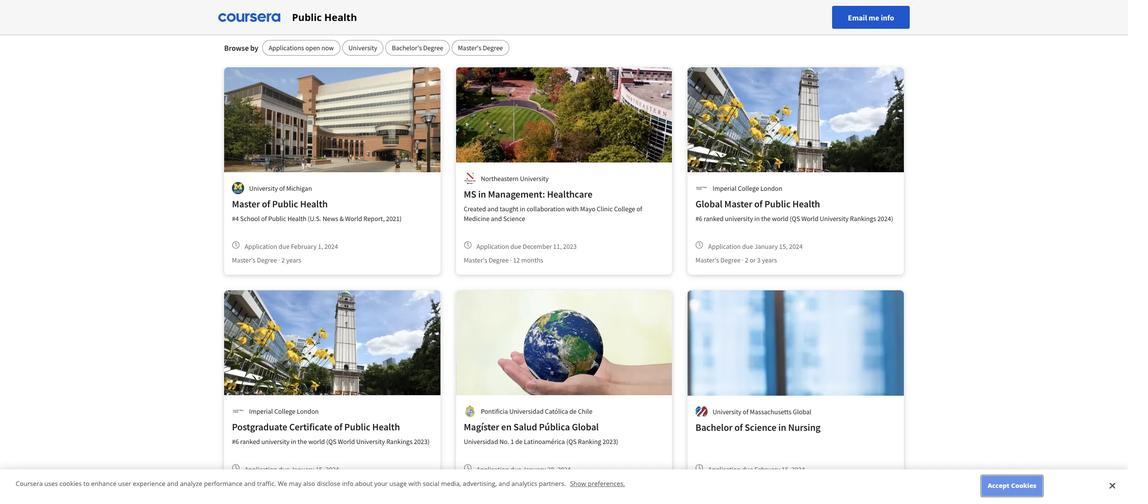 Task type: describe. For each thing, give the bounding box(es) containing it.
also
[[303, 480, 315, 489]]

in down massachusetts
[[778, 421, 786, 434]]

15, for global master of public health
[[779, 242, 788, 251]]

management:
[[488, 188, 545, 200]]

enhance
[[91, 480, 116, 489]]

degree for bachelor's degree
[[423, 43, 443, 52]]

coursera uses cookies to enhance user experience and analyze performance and traffic. we may also disclose info about your usage with social media, advertising, and analytics partners. show preferences.
[[16, 480, 625, 489]]

northeastern university  logo image
[[464, 172, 476, 185]]

1 horizontal spatial universidad
[[509, 407, 544, 416]]

rankings for master
[[850, 214, 876, 223]]

2023) inside magíster en salud pública global universidad no. 1 de latinoamérica (qs ranking 2023)
[[603, 438, 618, 446]]

pública
[[539, 421, 570, 433]]

performance
[[204, 480, 243, 489]]

and left traffic.
[[244, 480, 255, 489]]

magíster
[[464, 421, 499, 433]]

email me info button
[[832, 6, 910, 29]]

0 vertical spatial de
[[569, 407, 577, 416]]

application due february 1, 2024
[[245, 242, 338, 251]]

mayo
[[580, 205, 595, 213]]

master's degree
[[458, 43, 503, 52]]

usage
[[389, 480, 407, 489]]

partners.
[[539, 480, 566, 489]]

salud
[[513, 421, 537, 433]]

application due december 11, 2023
[[476, 242, 577, 251]]

master's degree · 2 or 3 years
[[696, 256, 777, 265]]

university inside university button
[[348, 43, 377, 52]]

news
[[323, 214, 338, 223]]

clinic
[[597, 205, 613, 213]]

2023) inside postgraduate certificate of public health #6 ranked university in the world (qs world university rankings 2023)
[[414, 438, 430, 446]]

email me info
[[848, 12, 894, 22]]

accept
[[988, 482, 1010, 491]]

28,
[[547, 465, 556, 474]]

1 horizontal spatial science
[[745, 421, 776, 434]]

pontificia
[[481, 407, 508, 416]]

school
[[240, 214, 260, 223]]

master's degree · 2 years
[[232, 256, 301, 265]]

latinoamérica
[[524, 438, 565, 446]]

february for bachelor of science in nursing
[[755, 465, 780, 474]]

2 years from the left
[[762, 256, 777, 265]]

report,
[[364, 214, 385, 223]]

rankings for certificate
[[386, 438, 413, 446]]

uses
[[44, 480, 58, 489]]

cookies
[[59, 480, 82, 489]]

#4
[[232, 214, 239, 223]]

preferences.
[[588, 480, 625, 489]]

1
[[511, 438, 514, 446]]

imperial for global master of public health
[[713, 184, 737, 193]]

chile
[[578, 407, 592, 416]]

certificate
[[289, 421, 332, 433]]

2021)
[[386, 214, 402, 223]]

media,
[[441, 480, 461, 489]]

user
[[118, 480, 131, 489]]

application due january 28, 2024
[[476, 465, 571, 474]]

college inside the ms in management: healthcare created and taught in collaboration with mayo clinic college of medicine and science
[[614, 205, 635, 213]]

world inside postgraduate certificate of public health #6 ranked university in the world (qs world university rankings 2023)
[[338, 438, 355, 446]]

world for global master of public health
[[802, 214, 819, 223]]

diploma
[[271, 479, 296, 488]]

coursera image
[[218, 10, 280, 25]]

· left the also
[[297, 479, 299, 488]]

of inside the ms in management: healthcare created and taught in collaboration with mayo clinic college of medicine and science
[[637, 205, 642, 213]]

&
[[340, 214, 344, 223]]

now
[[321, 43, 334, 52]]

cookies
[[1011, 482, 1036, 491]]

social
[[423, 480, 439, 489]]

(qs for master
[[790, 214, 800, 223]]

nursing
[[788, 421, 821, 434]]

bachelor's degree
[[392, 43, 443, 52]]

london for postgraduate certificate of public health
[[297, 407, 319, 416]]

master's for ms in management: healthcare
[[464, 256, 487, 265]]

created
[[464, 205, 486, 213]]

public health
[[292, 11, 357, 24]]

due up diploma at the bottom left of page
[[279, 465, 290, 474]]

meses.
[[521, 479, 541, 488]]

collaboration
[[527, 205, 565, 213]]

in inside "global master of public health #6 ranked university in the world (qs world university rankings 2024)"
[[754, 214, 760, 223]]

traffic.
[[257, 480, 276, 489]]

february for master of public health
[[291, 242, 317, 251]]

imperial college london for postgraduate certificate of public health
[[249, 407, 319, 416]]

december
[[523, 242, 552, 251]]

university of massachusetts global logo image
[[696, 406, 708, 418]]

1 vertical spatial application due january 15, 2024
[[245, 465, 339, 474]]

2023
[[563, 242, 577, 251]]

#6 for postgraduate
[[232, 438, 239, 446]]

degree for master's degree · 2 or 3 years
[[721, 256, 741, 265]]

no.
[[499, 438, 509, 446]]

me
[[869, 12, 879, 22]]

University button
[[342, 40, 384, 56]]

pontificia universidad católica de chile logo image
[[464, 405, 476, 418]]

public inside postgraduate certificate of public health #6 ranked university in the world (qs world university rankings 2023)
[[344, 421, 370, 433]]

we
[[278, 480, 287, 489]]

with inside privacy alert dialog
[[409, 480, 421, 489]]

college for global master of public health
[[738, 184, 759, 193]]

university inside postgraduate certificate of public health #6 ranked university in the world (qs world university rankings 2023)
[[356, 438, 385, 446]]

michigan
[[286, 184, 312, 193]]

#6 for global
[[696, 214, 702, 223]]

due for bachelor of science in nursing
[[742, 465, 753, 474]]

2024 for bachelor of science in nursing
[[791, 465, 805, 474]]

12 for degree
[[513, 256, 520, 265]]

ms in management: healthcare created and taught in collaboration with mayo clinic college of medicine and science
[[464, 188, 642, 223]]

· left 24
[[510, 479, 512, 488]]

taught
[[500, 205, 519, 213]]

and left 24
[[499, 480, 510, 489]]

imperial for postgraduate certificate of public health
[[249, 407, 273, 416]]

ranking
[[578, 438, 601, 446]]

to
[[83, 480, 89, 489]]

massachusetts
[[750, 408, 792, 416]]

in inside postgraduate certificate of public health #6 ranked university in the world (qs world university rankings 2023)
[[291, 438, 296, 446]]

master inside the master of public health #4 school of public health (u.s. news & world report, 2021)
[[232, 198, 260, 210]]

months for master's degree · 12 months
[[521, 256, 543, 265]]

london for global master of public health
[[760, 184, 782, 193]]

of inside postgraduate certificate of public health #6 ranked university in the world (qs world university rankings 2023)
[[334, 421, 342, 433]]

your
[[374, 480, 388, 489]]

due for global master of public health
[[742, 242, 753, 251]]

master's for master of public health
[[232, 256, 256, 265]]

degree for master's degree · 24 meses.
[[489, 479, 509, 488]]

católica
[[545, 407, 568, 416]]

accept cookies
[[988, 482, 1036, 491]]

university of michigan
[[249, 184, 312, 193]]

application for global master of public health
[[708, 242, 741, 251]]

degrees
[[270, 13, 317, 30]]

de inside magíster en salud pública global universidad no. 1 de latinoamérica (qs ranking 2023)
[[515, 438, 523, 446]]

advertising,
[[463, 480, 497, 489]]

1 years from the left
[[286, 256, 301, 265]]

science inside the ms in management: healthcare created and taught in collaboration with mayo clinic college of medicine and science
[[503, 214, 525, 223]]

ms
[[464, 188, 476, 200]]

info inside privacy alert dialog
[[342, 480, 354, 489]]

university of michigan logo image
[[232, 182, 244, 194]]

by
[[250, 43, 258, 53]]

show preferences. link
[[570, 480, 625, 489]]

· for of
[[742, 256, 744, 265]]

healthcare
[[547, 188, 593, 200]]

bachelor of science in nursing
[[696, 421, 821, 434]]

bachelor
[[696, 421, 733, 434]]



Task type: vqa. For each thing, say whether or not it's contained in the screenshot.
THE ACCESSIBILITY LINK
no



Task type: locate. For each thing, give the bounding box(es) containing it.
(qs inside magíster en salud pública global universidad no. 1 de latinoamérica (qs ranking 2023)
[[566, 438, 577, 446]]

2 postgraduate from the top
[[232, 479, 270, 488]]

2024 down "global master of public health #6 ranked university in the world (qs world university rankings 2024)"
[[789, 242, 803, 251]]

privacy alert dialog
[[0, 470, 1128, 504]]

university up master's degree · 2 or 3 years
[[725, 214, 753, 223]]

2 horizontal spatial january
[[755, 242, 778, 251]]

ranked inside "global master of public health #6 ranked university in the world (qs world university rankings 2024)"
[[704, 214, 724, 223]]

rankings inside "global master of public health #6 ranked university in the world (qs world university rankings 2024)"
[[850, 214, 876, 223]]

postgraduate diploma · 12 months
[[232, 479, 330, 488]]

1 horizontal spatial london
[[760, 184, 782, 193]]

1 vertical spatial de
[[515, 438, 523, 446]]

university down the certificate
[[261, 438, 289, 446]]

12 right diploma at the bottom left of page
[[300, 479, 307, 488]]

imperial college london for global master of public health
[[713, 184, 782, 193]]

postgraduate for diploma
[[232, 479, 270, 488]]

0 vertical spatial february
[[291, 242, 317, 251]]

15, for bachelor of science in nursing
[[782, 465, 790, 474]]

1 2 from the left
[[281, 256, 285, 265]]

0 horizontal spatial the
[[298, 438, 307, 446]]

1 vertical spatial browse
[[224, 43, 249, 53]]

world inside postgraduate certificate of public health #6 ranked university in the world (qs world university rankings 2023)
[[308, 438, 325, 446]]

0 vertical spatial science
[[503, 214, 525, 223]]

12 for diploma
[[300, 479, 307, 488]]

2023) up social
[[414, 438, 430, 446]]

11,
[[553, 242, 562, 251]]

1 browse from the top
[[224, 13, 267, 30]]

0 horizontal spatial rankings
[[386, 438, 413, 446]]

1 horizontal spatial ranked
[[704, 214, 724, 223]]

universidad down magíster
[[464, 438, 498, 446]]

application due february 15, 2024
[[708, 465, 805, 474]]

0 horizontal spatial ranked
[[240, 438, 260, 446]]

in right ms
[[478, 188, 486, 200]]

ranked up traffic.
[[240, 438, 260, 446]]

1 vertical spatial rankings
[[386, 438, 413, 446]]

of inside "global master of public health #6 ranked university in the world (qs world university rankings 2024)"
[[754, 198, 763, 210]]

months
[[521, 256, 543, 265], [308, 479, 330, 488]]

months down december
[[521, 256, 543, 265]]

application for ms in management: healthcare
[[476, 242, 509, 251]]

february down bachelor of science in nursing
[[755, 465, 780, 474]]

global master of public health #6 ranked university in the world (qs world university rankings 2024)
[[696, 198, 893, 223]]

1 postgraduate from the top
[[232, 421, 287, 433]]

accept cookies button
[[982, 476, 1043, 497]]

january up the also
[[291, 465, 314, 474]]

imperial college london logo image for global master of public health
[[696, 182, 708, 194]]

university inside "global master of public health #6 ranked university in the world (qs world university rankings 2024)"
[[725, 214, 753, 223]]

15, down nursing
[[782, 465, 790, 474]]

1 horizontal spatial with
[[566, 205, 579, 213]]

0 horizontal spatial college
[[274, 407, 295, 416]]

about
[[355, 480, 373, 489]]

due up 24
[[510, 465, 521, 474]]

0 horizontal spatial london
[[297, 407, 319, 416]]

application due january 15, 2024
[[708, 242, 803, 251], [245, 465, 339, 474]]

0 horizontal spatial global
[[572, 421, 599, 433]]

open
[[305, 43, 320, 52]]

rankings left "2024)"
[[850, 214, 876, 223]]

magíster en salud pública global universidad no. 1 de latinoamérica (qs ranking 2023)
[[464, 421, 618, 446]]

#6 inside "global master of public health #6 ranked university in the world (qs world university rankings 2024)"
[[696, 214, 702, 223]]

0 vertical spatial #6
[[696, 214, 702, 223]]

master's degree · 24 meses.
[[464, 479, 541, 488]]

1 horizontal spatial #6
[[696, 214, 702, 223]]

master inside "global master of public health #6 ranked university in the world (qs world university rankings 2024)"
[[724, 198, 752, 210]]

january up 3
[[755, 242, 778, 251]]

in up 3
[[754, 214, 760, 223]]

the inside postgraduate certificate of public health #6 ranked university in the world (qs world university rankings 2023)
[[298, 438, 307, 446]]

2024 right 28,
[[557, 465, 571, 474]]

imperial college london logo image
[[696, 182, 708, 194], [232, 405, 244, 418]]

0 horizontal spatial 2
[[281, 256, 285, 265]]

global inside magíster en salud pública global universidad no. 1 de latinoamérica (qs ranking 2023)
[[572, 421, 599, 433]]

northeastern university
[[481, 174, 549, 183]]

0 horizontal spatial 12
[[300, 479, 307, 488]]

london up "global master of public health #6 ranked university in the world (qs world university rankings 2024)"
[[760, 184, 782, 193]]

(qs inside "global master of public health #6 ranked university in the world (qs world university rankings 2024)"
[[790, 214, 800, 223]]

master
[[232, 198, 260, 210], [724, 198, 752, 210]]

master's for global master of public health
[[696, 256, 719, 265]]

degree for master's degree · 12 months
[[489, 256, 509, 265]]

and down taught
[[491, 214, 502, 223]]

1 horizontal spatial info
[[881, 12, 894, 22]]

application for master of public health
[[245, 242, 277, 251]]

0 vertical spatial rankings
[[850, 214, 876, 223]]

en
[[501, 421, 512, 433]]

application up master's degree · 2 years
[[245, 242, 277, 251]]

0 horizontal spatial 2023)
[[414, 438, 430, 446]]

1 master from the left
[[232, 198, 260, 210]]

0 horizontal spatial application due january 15, 2024
[[245, 465, 339, 474]]

15,
[[779, 242, 788, 251], [316, 465, 324, 474], [782, 465, 790, 474]]

2 browse from the top
[[224, 43, 249, 53]]

info right me
[[881, 12, 894, 22]]

1 horizontal spatial months
[[521, 256, 543, 265]]

browse by group
[[262, 40, 509, 56]]

application up master's degree · 24 meses.
[[476, 465, 509, 474]]

and
[[487, 205, 498, 213], [491, 214, 502, 223], [167, 480, 178, 489], [244, 480, 255, 489], [499, 480, 510, 489]]

in right taught
[[520, 205, 525, 213]]

(qs inside postgraduate certificate of public health #6 ranked university in the world (qs world university rankings 2023)
[[326, 438, 337, 446]]

master of public health #4 school of public health (u.s. news & world report, 2021)
[[232, 198, 402, 223]]

science down university of massachusetts global
[[745, 421, 776, 434]]

browse for browse by
[[224, 43, 249, 53]]

0 vertical spatial browse
[[224, 13, 267, 30]]

0 vertical spatial the
[[761, 214, 771, 223]]

college for postgraduate certificate of public health
[[274, 407, 295, 416]]

0 vertical spatial info
[[881, 12, 894, 22]]

Master's Degree button
[[452, 40, 509, 56]]

0 vertical spatial postgraduate
[[232, 421, 287, 433]]

science down taught
[[503, 214, 525, 223]]

may
[[289, 480, 301, 489]]

0 vertical spatial london
[[760, 184, 782, 193]]

0 vertical spatial universidad
[[509, 407, 544, 416]]

1 horizontal spatial de
[[569, 407, 577, 416]]

0 horizontal spatial with
[[409, 480, 421, 489]]

24
[[513, 479, 520, 488]]

northeastern
[[481, 174, 519, 183]]

world inside "global master of public health #6 ranked university in the world (qs world university rankings 2024)"
[[772, 214, 789, 223]]

rankings inside postgraduate certificate of public health #6 ranked university in the world (qs world university rankings 2023)
[[386, 438, 413, 446]]

1 horizontal spatial application due january 15, 2024
[[708, 242, 803, 251]]

world inside the master of public health #4 school of public health (u.s. news & world report, 2021)
[[345, 214, 362, 223]]

browse up browse by
[[224, 13, 267, 30]]

january up meses.
[[523, 465, 546, 474]]

browse for browse degrees
[[224, 13, 267, 30]]

rankings up usage
[[386, 438, 413, 446]]

1 vertical spatial college
[[614, 205, 635, 213]]

world
[[345, 214, 362, 223], [802, 214, 819, 223], [338, 438, 355, 446]]

(qs for certificate
[[326, 438, 337, 446]]

de
[[569, 407, 577, 416], [515, 438, 523, 446]]

ranked up master's degree · 2 or 3 years
[[704, 214, 724, 223]]

1 vertical spatial imperial
[[249, 407, 273, 416]]

the for certificate
[[298, 438, 307, 446]]

0 vertical spatial application due january 15, 2024
[[708, 242, 803, 251]]

months for postgraduate diploma · 12 months
[[308, 479, 330, 488]]

due up master's degree · 12 months
[[510, 242, 521, 251]]

0 horizontal spatial (qs
[[326, 438, 337, 446]]

0 vertical spatial imperial
[[713, 184, 737, 193]]

#6
[[696, 214, 702, 223], [232, 438, 239, 446]]

applications open now
[[269, 43, 334, 52]]

· for management:
[[510, 256, 512, 265]]

and left taught
[[487, 205, 498, 213]]

2 down application due february 1, 2024
[[281, 256, 285, 265]]

university
[[348, 43, 377, 52], [520, 174, 549, 183], [249, 184, 278, 193], [820, 214, 849, 223], [713, 408, 741, 416], [356, 438, 385, 446]]

0 horizontal spatial de
[[515, 438, 523, 446]]

world inside "global master of public health #6 ranked university in the world (qs world university rankings 2024)"
[[802, 214, 819, 223]]

2 2023) from the left
[[603, 438, 618, 446]]

global
[[696, 198, 723, 210], [793, 408, 811, 416], [572, 421, 599, 433]]

1 vertical spatial february
[[755, 465, 780, 474]]

· down application due december 11, 2023
[[510, 256, 512, 265]]

application due january 15, 2024 up the may
[[245, 465, 339, 474]]

0 vertical spatial with
[[566, 205, 579, 213]]

· down application due february 1, 2024
[[278, 256, 280, 265]]

the
[[761, 214, 771, 223], [298, 438, 307, 446]]

1 vertical spatial info
[[342, 480, 354, 489]]

0 horizontal spatial february
[[291, 242, 317, 251]]

experience
[[133, 480, 165, 489]]

2 left or
[[745, 256, 748, 265]]

0 horizontal spatial imperial college london logo image
[[232, 405, 244, 418]]

2024 right "1,"
[[324, 242, 338, 251]]

2023) right ranking
[[603, 438, 618, 446]]

applications
[[269, 43, 304, 52]]

the for master
[[761, 214, 771, 223]]

universidad up salud
[[509, 407, 544, 416]]

browse degrees
[[224, 13, 317, 30]]

the inside "global master of public health #6 ranked university in the world (qs world university rankings 2024)"
[[761, 214, 771, 223]]

12 down application due december 11, 2023
[[513, 256, 520, 265]]

february left "1,"
[[291, 242, 317, 251]]

0 vertical spatial ranked
[[704, 214, 724, 223]]

1 horizontal spatial master
[[724, 198, 752, 210]]

1 horizontal spatial 2023)
[[603, 438, 618, 446]]

coursera
[[16, 480, 43, 489]]

1 vertical spatial university
[[261, 438, 289, 446]]

of
[[279, 184, 285, 193], [262, 198, 270, 210], [754, 198, 763, 210], [637, 205, 642, 213], [261, 214, 267, 223], [743, 408, 749, 416], [334, 421, 342, 433], [735, 421, 743, 434]]

15, down "global master of public health #6 ranked university in the world (qs world university rankings 2024)"
[[779, 242, 788, 251]]

application for bachelor of science in nursing
[[708, 465, 741, 474]]

0 horizontal spatial imperial
[[249, 407, 273, 416]]

2 for of
[[745, 256, 748, 265]]

application due january 15, 2024 up or
[[708, 242, 803, 251]]

2 horizontal spatial college
[[738, 184, 759, 193]]

with inside the ms in management: healthcare created and taught in collaboration with mayo clinic college of medicine and science
[[566, 205, 579, 213]]

2024 up disclose
[[325, 465, 339, 474]]

public inside "global master of public health #6 ranked university in the world (qs world university rankings 2024)"
[[765, 198, 791, 210]]

1 horizontal spatial february
[[755, 465, 780, 474]]

0 horizontal spatial master
[[232, 198, 260, 210]]

0 vertical spatial imperial college london
[[713, 184, 782, 193]]

1 vertical spatial with
[[409, 480, 421, 489]]

ranked for postgraduate
[[240, 438, 260, 446]]

2023)
[[414, 438, 430, 446], [603, 438, 618, 446]]

degree inside button
[[483, 43, 503, 52]]

master's
[[458, 43, 482, 52], [232, 256, 256, 265], [464, 256, 487, 265], [696, 256, 719, 265], [464, 479, 487, 488]]

1 vertical spatial universidad
[[464, 438, 498, 446]]

1 horizontal spatial world
[[772, 214, 789, 223]]

info
[[881, 12, 894, 22], [342, 480, 354, 489]]

0 vertical spatial university
[[725, 214, 753, 223]]

analyze
[[180, 480, 202, 489]]

college
[[738, 184, 759, 193], [614, 205, 635, 213], [274, 407, 295, 416]]

2 horizontal spatial global
[[793, 408, 811, 416]]

with left social
[[409, 480, 421, 489]]

0 horizontal spatial january
[[291, 465, 314, 474]]

2024 down nursing
[[791, 465, 805, 474]]

health inside postgraduate certificate of public health #6 ranked university in the world (qs world university rankings 2023)
[[372, 421, 400, 433]]

1 vertical spatial #6
[[232, 438, 239, 446]]

application down bachelor at the bottom right of page
[[708, 465, 741, 474]]

browse left by
[[224, 43, 249, 53]]

2 horizontal spatial (qs
[[790, 214, 800, 223]]

de left chile
[[569, 407, 577, 416]]

0 horizontal spatial university
[[261, 438, 289, 446]]

1 vertical spatial world
[[308, 438, 325, 446]]

0 vertical spatial months
[[521, 256, 543, 265]]

1,
[[318, 242, 323, 251]]

1 vertical spatial postgraduate
[[232, 479, 270, 488]]

1 horizontal spatial 2
[[745, 256, 748, 265]]

browse by
[[224, 43, 258, 53]]

with down healthcare at the top of the page
[[566, 205, 579, 213]]

months right the may
[[308, 479, 330, 488]]

degree for master's degree
[[483, 43, 503, 52]]

1 horizontal spatial global
[[696, 198, 723, 210]]

medicine
[[464, 214, 490, 223]]

postgraduate inside postgraduate certificate of public health #6 ranked university in the world (qs world university rankings 2023)
[[232, 421, 287, 433]]

postgraduate for certificate
[[232, 421, 287, 433]]

london up the certificate
[[297, 407, 319, 416]]

1 horizontal spatial years
[[762, 256, 777, 265]]

imperial college london logo image for postgraduate certificate of public health
[[232, 405, 244, 418]]

application up traffic.
[[245, 465, 277, 474]]

university of massachusetts global
[[713, 408, 811, 416]]

info inside button
[[881, 12, 894, 22]]

de right 1
[[515, 438, 523, 446]]

application up master's degree · 12 months
[[476, 242, 509, 251]]

science
[[503, 214, 525, 223], [745, 421, 776, 434]]

0 horizontal spatial world
[[308, 438, 325, 446]]

0 vertical spatial world
[[772, 214, 789, 223]]

info left about
[[342, 480, 354, 489]]

postgraduate
[[232, 421, 287, 433], [232, 479, 270, 488]]

ranked
[[704, 214, 724, 223], [240, 438, 260, 446]]

degree for master's degree · 2 years
[[257, 256, 277, 265]]

1 horizontal spatial college
[[614, 205, 635, 213]]

postgraduate certificate of public health #6 ranked university in the world (qs world university rankings 2023)
[[232, 421, 430, 446]]

or
[[750, 256, 756, 265]]

2024 for master of public health
[[324, 242, 338, 251]]

1 horizontal spatial university
[[725, 214, 753, 223]]

0 vertical spatial imperial college london logo image
[[696, 182, 708, 194]]

with
[[566, 205, 579, 213], [409, 480, 421, 489]]

Bachelor's Degree button
[[386, 40, 450, 56]]

universidad inside magíster en salud pública global universidad no. 1 de latinoamérica (qs ranking 2023)
[[464, 438, 498, 446]]

analytics
[[512, 480, 537, 489]]

1 vertical spatial the
[[298, 438, 307, 446]]

world for certificate
[[308, 438, 325, 446]]

0 vertical spatial college
[[738, 184, 759, 193]]

january for magíster en salud pública global
[[523, 465, 546, 474]]

master's inside master's degree button
[[458, 43, 482, 52]]

·
[[278, 256, 280, 265], [510, 256, 512, 265], [742, 256, 744, 265], [297, 479, 299, 488], [510, 479, 512, 488]]

1 vertical spatial imperial college london logo image
[[232, 405, 244, 418]]

2 vertical spatial college
[[274, 407, 295, 416]]

degree inside 'button'
[[423, 43, 443, 52]]

due up master's degree · 2 years
[[279, 242, 290, 251]]

university for certificate
[[261, 438, 289, 446]]

0 horizontal spatial universidad
[[464, 438, 498, 446]]

1 vertical spatial months
[[308, 479, 330, 488]]

2 2 from the left
[[745, 256, 748, 265]]

due up or
[[742, 242, 753, 251]]

1 horizontal spatial 12
[[513, 256, 520, 265]]

due for ms in management: healthcare
[[510, 242, 521, 251]]

2024)
[[878, 214, 893, 223]]

master's degree · 12 months
[[464, 256, 543, 265]]

1 horizontal spatial (qs
[[566, 438, 577, 446]]

0 horizontal spatial #6
[[232, 438, 239, 446]]

1 2023) from the left
[[414, 438, 430, 446]]

· for public
[[278, 256, 280, 265]]

1 horizontal spatial imperial college london
[[713, 184, 782, 193]]

in down the certificate
[[291, 438, 296, 446]]

health inside "global master of public health #6 ranked university in the world (qs world university rankings 2024)"
[[793, 198, 820, 210]]

2 for public
[[281, 256, 285, 265]]

university inside "global master of public health #6 ranked university in the world (qs world university rankings 2024)"
[[820, 214, 849, 223]]

disclose
[[317, 480, 340, 489]]

2024 for global master of public health
[[789, 242, 803, 251]]

due
[[279, 242, 290, 251], [510, 242, 521, 251], [742, 242, 753, 251], [279, 465, 290, 474], [510, 465, 521, 474], [742, 465, 753, 474]]

Applications open now button
[[262, 40, 340, 56]]

global inside "global master of public health #6 ranked university in the world (qs world university rankings 2024)"
[[696, 198, 723, 210]]

2 vertical spatial global
[[572, 421, 599, 433]]

university inside postgraduate certificate of public health #6 ranked university in the world (qs world university rankings 2023)
[[261, 438, 289, 446]]

1 vertical spatial global
[[793, 408, 811, 416]]

london
[[760, 184, 782, 193], [297, 407, 319, 416]]

due down bachelor of science in nursing
[[742, 465, 753, 474]]

· left or
[[742, 256, 744, 265]]

2 master from the left
[[724, 198, 752, 210]]

15, up "coursera uses cookies to enhance user experience and analyze performance and traffic. we may also disclose info about your usage with social media, advertising, and analytics partners. show preferences." in the bottom of the page
[[316, 465, 324, 474]]

1 horizontal spatial imperial college london logo image
[[696, 182, 708, 194]]

0 vertical spatial global
[[696, 198, 723, 210]]

0 horizontal spatial imperial college london
[[249, 407, 319, 416]]

1 vertical spatial science
[[745, 421, 776, 434]]

#6 inside postgraduate certificate of public health #6 ranked university in the world (qs world university rankings 2023)
[[232, 438, 239, 446]]

application
[[245, 242, 277, 251], [476, 242, 509, 251], [708, 242, 741, 251], [245, 465, 277, 474], [476, 465, 509, 474], [708, 465, 741, 474]]

(u.s.
[[308, 214, 321, 223]]

university for master
[[725, 214, 753, 223]]

0 vertical spatial 12
[[513, 256, 520, 265]]

january for postgraduate certificate of public health
[[291, 465, 314, 474]]

world for master
[[772, 214, 789, 223]]

due for master of public health
[[279, 242, 290, 251]]

1 horizontal spatial january
[[523, 465, 546, 474]]

world
[[772, 214, 789, 223], [308, 438, 325, 446]]

1 horizontal spatial the
[[761, 214, 771, 223]]

3
[[757, 256, 761, 265]]

ranked inside postgraduate certificate of public health #6 ranked university in the world (qs world university rankings 2023)
[[240, 438, 260, 446]]

ranked for global
[[704, 214, 724, 223]]

0 horizontal spatial months
[[308, 479, 330, 488]]

1 vertical spatial 12
[[300, 479, 307, 488]]

application up master's degree · 2 or 3 years
[[708, 242, 741, 251]]

years right 3
[[762, 256, 777, 265]]

world for master of public health
[[345, 214, 362, 223]]

1 vertical spatial ranked
[[240, 438, 260, 446]]

0 horizontal spatial years
[[286, 256, 301, 265]]

and left analyze
[[167, 480, 178, 489]]

years down application due february 1, 2024
[[286, 256, 301, 265]]



